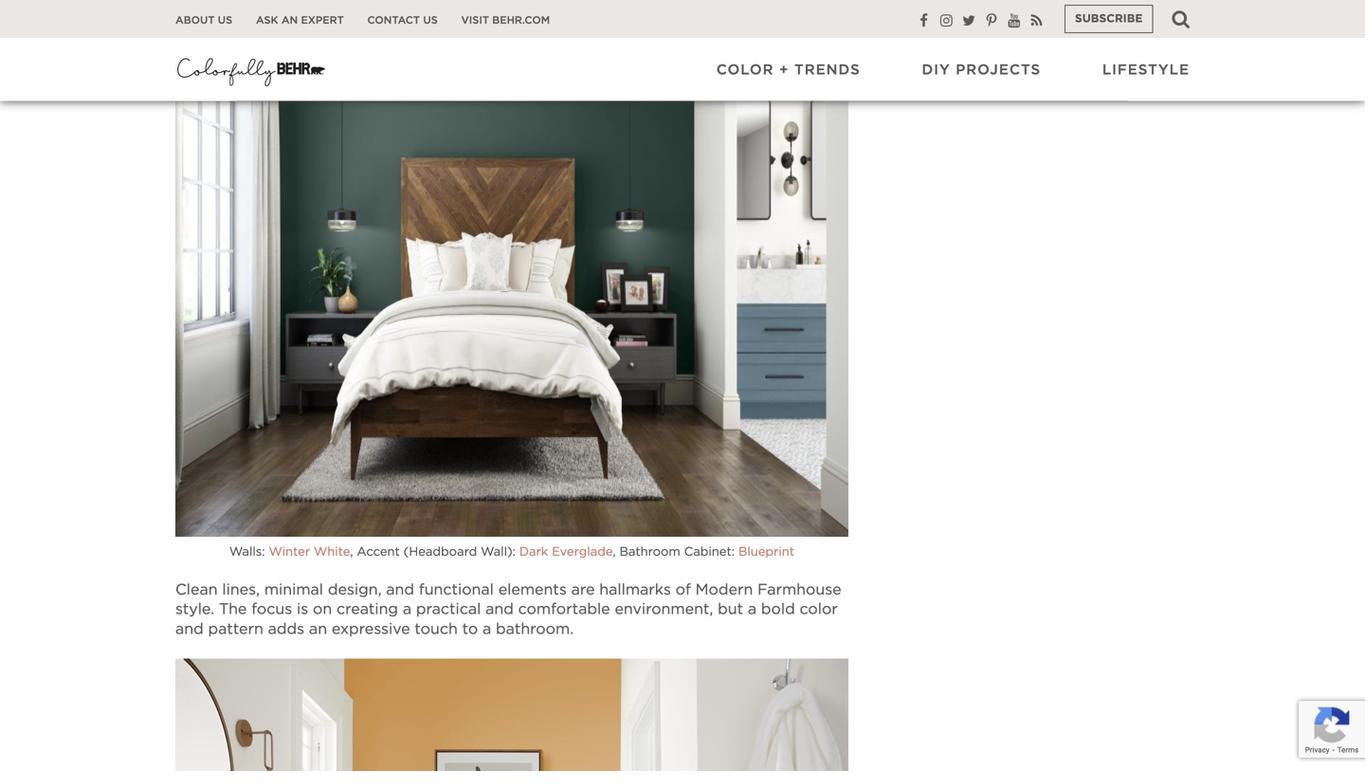Task type: describe. For each thing, give the bounding box(es) containing it.
adds
[[268, 622, 305, 637]]

+
[[780, 63, 790, 77]]

blueprint link
[[739, 546, 795, 558]]

an inside ask an expert link
[[282, 15, 298, 26]]

a modern farmhouse bathroom with a cheerful yellow accent wall.  the floor features a black and white and eye-catching geographic design. image
[[175, 658, 849, 771]]

but
[[718, 602, 744, 617]]

about us
[[175, 15, 232, 26]]

to
[[462, 622, 478, 637]]

2 vertical spatial and
[[175, 622, 204, 637]]

2 horizontal spatial and
[[486, 602, 514, 617]]

winter
[[269, 546, 310, 558]]

0 horizontal spatial a
[[403, 602, 412, 617]]

color
[[717, 63, 774, 77]]

everglade
[[552, 546, 613, 558]]

on
[[313, 602, 332, 617]]

trends
[[795, 63, 861, 77]]

lifestyle
[[1103, 63, 1190, 77]]

bathroom.
[[496, 622, 574, 637]]

blueprint
[[739, 546, 795, 558]]

winter white link
[[269, 546, 350, 558]]

subscribe
[[1076, 13, 1143, 25]]

, for everglade
[[613, 546, 616, 558]]

ask an expert
[[256, 15, 344, 26]]

0 vertical spatial and
[[386, 582, 414, 597]]

diy projects link
[[922, 61, 1041, 80]]

white
[[314, 546, 350, 558]]

color + trends
[[717, 63, 861, 77]]

colorfully behr image
[[175, 52, 327, 90]]

clean lines, minimal design, and functional elements are hallmarks of modern farmhouse style. the focus is on creating a practical and comfortable environment, but a bold color and pattern adds an expressive touch to a bathroom.
[[175, 582, 842, 637]]

2 horizontal spatial a
[[748, 602, 757, 617]]

are
[[571, 582, 595, 597]]

contact
[[368, 15, 420, 26]]

ask an expert link
[[256, 14, 344, 27]]

ask
[[256, 15, 278, 26]]

about us link
[[175, 14, 232, 27]]

focus
[[252, 602, 292, 617]]

practical
[[416, 602, 481, 617]]

subscribe link
[[1065, 5, 1154, 33]]

winter white , accent (headboard wall):
[[269, 546, 516, 558]]

the
[[219, 602, 247, 617]]

lifestyle link
[[1103, 61, 1190, 80]]

modern
[[696, 582, 753, 597]]

touch
[[415, 622, 458, 637]]

bathroom
[[620, 546, 681, 558]]

elements
[[499, 582, 567, 597]]

contact us
[[368, 15, 438, 26]]

projects
[[956, 63, 1041, 77]]

hallmarks
[[600, 582, 671, 597]]

visit behr.com link
[[461, 14, 550, 27]]



Task type: vqa. For each thing, say whether or not it's contained in the screenshot.
A MODERN FARMHOUSE BATHROOM WITH A CHEERFUL YELLOW ACCENT WALL.  THE FLOOR FEATURES A BLACK AND WHITE AND EYE-CATCHING GEOGRAPHIC DESIGN. IMAGE
yes



Task type: locate. For each thing, give the bounding box(es) containing it.
an down on
[[309, 622, 327, 637]]

expressive
[[332, 622, 410, 637]]

cabinet:
[[684, 546, 735, 558]]

1 horizontal spatial and
[[386, 582, 414, 597]]

1 horizontal spatial ,
[[613, 546, 616, 558]]

search image
[[1173, 9, 1190, 28]]

comfortable
[[518, 602, 610, 617]]

us right contact at the left top of page
[[423, 15, 438, 26]]

2 , from the left
[[613, 546, 616, 558]]

dark
[[520, 546, 548, 558]]

clean
[[175, 582, 218, 597]]

diy projects
[[922, 63, 1041, 77]]

wall):
[[481, 546, 516, 558]]

an urban farmhouse style master bedroom and bathroom combo.  the accent color on the headboard wall is a behr top selling deep green called dark everglade. image
[[175, 14, 849, 537]]

an
[[282, 15, 298, 26], [309, 622, 327, 637]]

environment,
[[615, 602, 713, 617]]

0 horizontal spatial ,
[[350, 546, 353, 558]]

, for white
[[350, 546, 353, 558]]

1 horizontal spatial a
[[483, 622, 491, 637]]

1 horizontal spatial an
[[309, 622, 327, 637]]

color + trends link
[[717, 61, 861, 80]]

functional
[[419, 582, 494, 597]]

,
[[350, 546, 353, 558], [613, 546, 616, 558]]

2 us from the left
[[423, 15, 438, 26]]

a right but
[[748, 602, 757, 617]]

(headboard
[[404, 546, 477, 558]]

expert
[[301, 15, 344, 26]]

and down style. at the left bottom
[[175, 622, 204, 637]]

creating
[[337, 602, 398, 617]]

contact us link
[[368, 14, 438, 27]]

a right creating
[[403, 602, 412, 617]]

farmhouse
[[758, 582, 842, 597]]

0 vertical spatial an
[[282, 15, 298, 26]]

us for about us
[[218, 15, 232, 26]]

0 horizontal spatial an
[[282, 15, 298, 26]]

visit behr.com
[[461, 15, 550, 26]]

and down the elements
[[486, 602, 514, 617]]

minimal
[[264, 582, 323, 597]]

an inside clean lines, minimal design, and functional elements are hallmarks of modern farmhouse style. the focus is on creating a practical and comfortable environment, but a bold color and pattern adds an expressive touch to a bathroom.
[[309, 622, 327, 637]]

a right "to"
[[483, 622, 491, 637]]

us for contact us
[[423, 15, 438, 26]]

pattern
[[208, 622, 264, 637]]

a
[[403, 602, 412, 617], [748, 602, 757, 617], [483, 622, 491, 637]]

1 , from the left
[[350, 546, 353, 558]]

color
[[800, 602, 838, 617]]

and
[[386, 582, 414, 597], [486, 602, 514, 617], [175, 622, 204, 637]]

and up creating
[[386, 582, 414, 597]]

an right ask
[[282, 15, 298, 26]]

walls:
[[229, 546, 265, 558]]

behr.com
[[492, 15, 550, 26]]

1 vertical spatial and
[[486, 602, 514, 617]]

lines,
[[222, 582, 260, 597]]

1 us from the left
[[218, 15, 232, 26]]

bold
[[761, 602, 795, 617]]

us
[[218, 15, 232, 26], [423, 15, 438, 26]]

about
[[175, 15, 215, 26]]

0 horizontal spatial and
[[175, 622, 204, 637]]

diy
[[922, 63, 951, 77]]

accent
[[357, 546, 400, 558]]

dark everglade , bathroom cabinet: blueprint
[[520, 546, 795, 558]]

is
[[297, 602, 308, 617]]

, left 'accent'
[[350, 546, 353, 558]]

dark everglade link
[[520, 546, 613, 558]]

visit
[[461, 15, 489, 26]]

0 horizontal spatial us
[[218, 15, 232, 26]]

design,
[[328, 582, 382, 597]]

of
[[676, 582, 691, 597]]

us right about on the left of the page
[[218, 15, 232, 26]]

, left 'bathroom' on the bottom left of page
[[613, 546, 616, 558]]

1 vertical spatial an
[[309, 622, 327, 637]]

style.
[[175, 602, 214, 617]]

1 horizontal spatial us
[[423, 15, 438, 26]]



